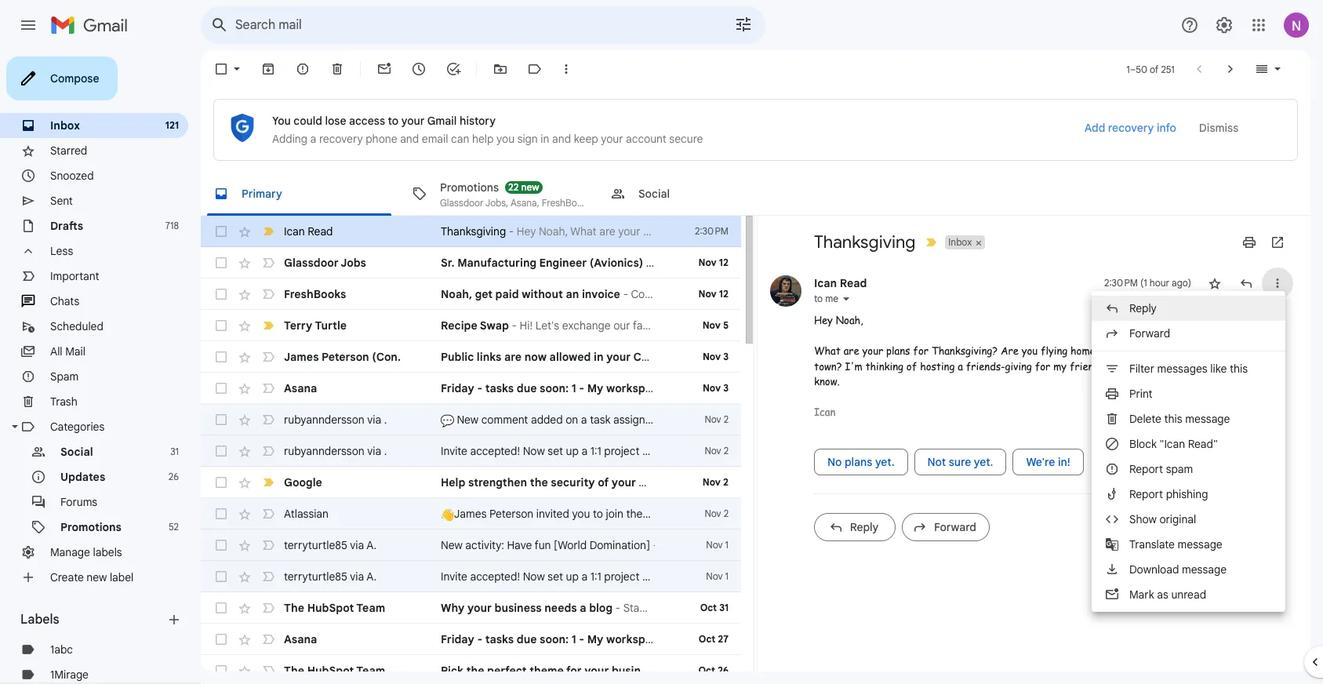 Task type: describe. For each thing, give the bounding box(es) containing it.
2 a. from the top
[[367, 570, 377, 584]]

recovery inside button
[[1109, 121, 1154, 135]]

team for third row from the bottom
[[356, 601, 385, 615]]

account
[[680, 475, 724, 490]]

2 the hubspot team from the top
[[284, 664, 385, 678]]

no plans yet. button
[[814, 448, 908, 475]]

thinking
[[866, 359, 904, 373]]

why your business needs a blog -
[[441, 601, 623, 615]]

friends-
[[966, 359, 1005, 373]]

- right domination]
[[653, 538, 658, 552]]

nov down nov 5
[[703, 351, 721, 362]]

invite accepted! now set up a 1:1 project with terryturtle85
[[441, 570, 730, 584]]

you inside 'link'
[[572, 507, 590, 521]]

nov down get
[[705, 445, 722, 457]]

search mail image
[[206, 11, 234, 39]]

friday for nov
[[441, 381, 475, 395]]

you inside "you could lose access to your gmail history adding a recovery phone and email can help you sign in and keep your account secure"
[[497, 132, 515, 146]]

0 horizontal spatial forward
[[934, 520, 977, 534]]

glassdoor jobs, asana, freshbooks, atlassian, glassdoor
[[440, 197, 683, 208]]

site
[[698, 350, 717, 364]]

email
[[422, 132, 448, 146]]

join
[[606, 507, 624, 521]]

rubyanndersson down get
[[666, 444, 747, 458]]

less
[[50, 244, 73, 258]]

help
[[441, 475, 466, 490]]

nov up oct 31
[[706, 570, 723, 582]]

(avionics)
[[590, 256, 644, 270]]

1abc
[[50, 643, 73, 657]]

row containing james peterson (con.
[[201, 341, 741, 373]]

and inside row
[[912, 256, 932, 270]]

set for rubyanndersson
[[548, 444, 563, 458]]

1 vertical spatial business
[[612, 664, 659, 678]]

- down public links are now allowed in your confluence site
[[579, 381, 585, 395]]

7 row from the top
[[201, 404, 800, 435]]

new activity: have fun [world domination] -
[[441, 538, 661, 552]]

. for new comment added on a task assigned to you: get us back on track link in the bottom of the page
[[384, 413, 387, 427]]

not sure yet. button
[[914, 448, 1007, 475]]

snoozed
[[50, 169, 94, 183]]

0 vertical spatial forward
[[1130, 326, 1171, 341]]

add
[[1085, 121, 1106, 135]]

delete image
[[330, 61, 345, 77]]

snoozed link
[[50, 169, 94, 183]]

my for oct 27
[[587, 632, 604, 647]]

labels image
[[527, 61, 543, 77]]

reply inside menu
[[1130, 301, 1157, 315]]

print
[[1130, 387, 1153, 401]]

27
[[718, 633, 729, 645]]

0 horizontal spatial reply
[[850, 520, 879, 534]]

glassdoor for glassdoor jobs, asana, freshbooks, atlassian, glassdoor
[[440, 197, 484, 208]]

we're in!
[[1027, 455, 1071, 469]]

older image
[[1223, 61, 1239, 77]]

secure
[[669, 132, 703, 146]]

settings image
[[1215, 16, 1234, 35]]

you.
[[1118, 256, 1141, 270]]

nov 3 for site
[[703, 351, 729, 362]]

terry
[[284, 319, 313, 333]]

not
[[928, 455, 946, 469]]

ca
[[1082, 256, 1098, 270]]

original
[[1160, 512, 1197, 526]]

inbox tip region
[[213, 99, 1299, 161]]

security
[[551, 475, 595, 490]]

plans inside what are your plans for thanksgiving? are you flying home to see your family or are you staying in town? i'm thinking of hosting a friends-giving for my friends that are staying in town. let me know.
[[887, 344, 910, 358]]

friday - tasks due soon: 1 - my workspace for nov 3
[[441, 381, 665, 395]]

0 vertical spatial staying
[[1239, 344, 1273, 358]]

we're in! button
[[1013, 448, 1084, 475]]

0 vertical spatial this
[[1230, 362, 1248, 376]]

updates
[[60, 470, 105, 484]]

1abc link
[[50, 643, 73, 657]]

what are your plans for thanksgiving? are you flying home to see your family or are you staying in town? i'm thinking of hosting a friends-giving for my friends that are staying in town. let me know.
[[814, 344, 1284, 388]]

asana for oct
[[284, 632, 317, 647]]

to inside 'link'
[[593, 507, 603, 521]]

up for terryturtle85
[[566, 570, 579, 584]]

james peterson invited you to join them in jira software
[[454, 507, 731, 521]]

0 horizontal spatial the
[[467, 664, 485, 678]]

718
[[165, 220, 179, 231]]

in inside 'link'
[[655, 507, 664, 521]]

recipe
[[441, 319, 478, 333]]

you:
[[674, 413, 695, 427]]

your up thinking
[[863, 344, 884, 358]]

nov 2 down account
[[705, 508, 729, 519]]

a up help strengthen the security of your google account "link"
[[582, 444, 588, 458]]

1 the hubspot team from the top
[[284, 601, 385, 615]]

nov down software
[[706, 539, 723, 551]]

manage labels
[[50, 545, 122, 559]]

apply
[[1144, 256, 1175, 270]]

as
[[1158, 588, 1169, 602]]

nov 12 for glassdoor jobs
[[699, 257, 729, 268]]

of inside what are your plans for thanksgiving? are you flying home to see your family or are you staying in town? i'm thinking of hosting a friends-giving for my friends that are staying in town. let me know.
[[907, 359, 917, 373]]

labels
[[93, 545, 122, 559]]

in!
[[1058, 455, 1071, 469]]

- right the invoice
[[623, 287, 628, 301]]

perfect
[[487, 664, 527, 678]]

know.
[[814, 374, 840, 388]]

for right ca
[[1100, 256, 1116, 270]]

not sure yet.
[[928, 455, 994, 469]]

nov 2 left 'back'
[[705, 413, 729, 425]]

1 down 'needs'
[[572, 632, 577, 647]]

3 for friday - tasks due soon: 1 - my workspace
[[724, 382, 729, 394]]

1 a. from the top
[[367, 538, 377, 552]]

for down you flying
[[1035, 359, 1051, 373]]

0 horizontal spatial and
[[400, 132, 419, 146]]

31 inside row
[[720, 602, 729, 614]]

50
[[1136, 63, 1148, 75]]

yet. for not sure yet.
[[974, 455, 994, 469]]

0 vertical spatial ican read
[[284, 224, 333, 239]]

primary tab
[[201, 172, 398, 216]]

james peterson (con.
[[284, 350, 401, 364]]

- down asana, at the left top of the page
[[509, 224, 514, 239]]

with for terryturtle85
[[643, 570, 664, 584]]

now for invite accepted! now set up a 1:1 project with terryturtle85
[[523, 570, 545, 584]]

Not starred checkbox
[[1208, 275, 1223, 291]]

advanced search options image
[[728, 9, 760, 40]]

new comment added on a task assigned to you: get us back on track
[[454, 413, 800, 427]]

trash link
[[50, 395, 78, 409]]

to up the "hey" in the top right of the page
[[814, 293, 823, 304]]

you could lose access to your gmail history adding a recovery phone and email can help you sign in and keep your account secure
[[272, 114, 703, 146]]

your right keep
[[601, 132, 623, 146]]

👋 image
[[441, 508, 454, 522]]

more image
[[559, 61, 574, 77]]

your up email
[[401, 114, 425, 128]]

0 vertical spatial message
[[1186, 412, 1231, 426]]

forums
[[60, 495, 97, 509]]

ican inside row
[[284, 224, 305, 239]]

due for oct 27
[[517, 632, 537, 647]]

0 horizontal spatial staying
[[1151, 359, 1184, 373]]

row containing terry turtle
[[201, 310, 741, 341]]

1mirage
[[50, 668, 89, 682]]

label
[[110, 570, 134, 585]]

nov right you:
[[705, 413, 722, 425]]

hubspot for 15th row
[[307, 664, 354, 678]]

oct for oct 27
[[699, 633, 716, 645]]

what
[[814, 344, 841, 358]]

1:1 for rubyanndersson
[[591, 444, 602, 458]]

1 vertical spatial ican
[[814, 276, 837, 290]]

the for third row from the bottom
[[284, 601, 305, 615]]

my
[[1054, 359, 1067, 373]]

1 left 50
[[1127, 63, 1130, 75]]

22 new
[[508, 181, 539, 193]]

sr. manufacturing engineer (avionics) at millennium space systems, a boeing company and 8 more jobs in los angeles, ca for you. apply now.
[[441, 256, 1204, 270]]

1 horizontal spatial and
[[552, 132, 571, 146]]

reply link
[[814, 513, 896, 541]]

26 inside labels navigation
[[169, 471, 179, 483]]

yet. for no plans yet.
[[876, 455, 895, 469]]

1 vertical spatial this
[[1165, 412, 1183, 426]]

a
[[808, 256, 815, 270]]

your right "why"
[[468, 601, 492, 615]]

to inside what are your plans for thanksgiving? are you flying home to see your family or are you staying in town? i'm thinking of hosting a friends-giving for my friends that are staying in town. let me know.
[[1099, 344, 1109, 358]]

activity:
[[466, 538, 504, 552]]

1 down software
[[725, 539, 729, 551]]

0 horizontal spatial business
[[495, 601, 542, 615]]

1 down allowed
[[572, 381, 577, 395]]

inbox for inbox link
[[50, 118, 80, 133]]

- down "links"
[[477, 381, 483, 395]]

friday for oct
[[441, 632, 475, 647]]

report for report phishing
[[1130, 487, 1164, 501]]

set for terryturtle85
[[548, 570, 563, 584]]

15 row from the top
[[201, 655, 741, 684]]

tab list containing promotions
[[201, 172, 1311, 216]]

2 horizontal spatial glassdoor
[[639, 197, 683, 208]]

starred link
[[50, 144, 87, 158]]

(1
[[1141, 277, 1148, 289]]

new for create
[[87, 570, 107, 585]]

new for new activity: have fun [world domination] -
[[441, 538, 463, 552]]

nov 12 for freshbooks
[[699, 288, 729, 300]]

primary
[[242, 186, 282, 200]]

labels heading
[[20, 612, 166, 628]]

new for 22
[[521, 181, 539, 193]]

12 for glassdoor jobs
[[719, 257, 729, 268]]

important link
[[50, 269, 99, 283]]

52
[[169, 521, 179, 533]]

menu inside thanksgiving main content
[[1092, 291, 1286, 612]]

nov down site
[[703, 382, 721, 394]]

delete this message
[[1130, 412, 1231, 426]]

3 2 from the top
[[723, 476, 729, 488]]

filter messages like this
[[1130, 362, 1248, 376]]

fun
[[535, 538, 551, 552]]

nov left "space"
[[699, 257, 717, 268]]

have
[[507, 538, 532, 552]]

message for translate message
[[1178, 537, 1223, 552]]

[world
[[554, 538, 587, 552]]

for right theme
[[567, 664, 582, 678]]

show
[[1130, 512, 1157, 526]]

team for 15th row
[[356, 664, 385, 678]]

a left blog
[[580, 601, 587, 615]]

read"
[[1188, 437, 1218, 451]]

soon: for nov 3
[[540, 381, 569, 395]]

sent link
[[50, 194, 73, 208]]

invite accepted! now set up a 1:1 project with rubyanndersson
[[441, 444, 747, 458]]

updates link
[[60, 470, 105, 484]]

recovery inside "you could lose access to your gmail history adding a recovery phone and email can help you sign in and keep your account secure"
[[319, 132, 363, 146]]

without
[[522, 287, 563, 301]]

row containing atlassian
[[201, 498, 741, 530]]

all
[[50, 344, 62, 359]]

now for invite accepted! now set up a 1:1 project with rubyanndersson
[[523, 444, 545, 458]]

your left confluence
[[607, 350, 631, 364]]

2 horizontal spatial of
[[1150, 63, 1159, 75]]

project for rubyanndersson
[[604, 444, 640, 458]]

systems,
[[757, 256, 805, 270]]

friday - tasks due soon: 1 - my workspace link for nov 3
[[441, 381, 665, 396]]

0 vertical spatial read
[[308, 224, 333, 239]]

manage labels link
[[50, 545, 122, 559]]

12 row from the top
[[201, 561, 741, 592]]

pick
[[441, 664, 464, 678]]

are up i'm
[[844, 344, 860, 358]]

💬 image
[[441, 414, 454, 427]]

a inside "you could lose access to your gmail history adding a recovery phone and email can help you sign in and keep your account secure"
[[310, 132, 316, 146]]

accepted! for invite accepted! now set up a 1:1 project with terryturtle85
[[470, 570, 520, 584]]

are right the that
[[1132, 359, 1148, 373]]

accepted! for invite accepted! now set up a 1:1 project with rubyanndersson
[[470, 444, 520, 458]]

nov 2 up software
[[703, 476, 729, 488]]

to left you:
[[661, 413, 671, 427]]

hubspot for third row from the bottom
[[307, 601, 354, 615]]

lose
[[325, 114, 346, 128]]

engineer
[[539, 256, 587, 270]]

1 nov 1 from the top
[[706, 539, 729, 551]]

labels
[[20, 612, 59, 628]]

Search mail text field
[[235, 17, 690, 33]]

- right blog
[[616, 601, 621, 615]]

due for nov 3
[[517, 381, 537, 395]]

block
[[1130, 437, 1157, 451]]

1 horizontal spatial ican read
[[814, 276, 867, 290]]

asana,
[[511, 197, 540, 208]]

nov left 5
[[703, 319, 721, 331]]

noah, get paid without an invoice -
[[441, 287, 631, 301]]

home
[[1071, 344, 1096, 358]]

via for invite accepted! now set up a 1:1 project with rubyanndersson link
[[367, 444, 381, 458]]

rubyanndersson for invite accepted! now set up a 1:1 project with rubyanndersson link
[[284, 444, 365, 458]]

new for new comment added on a task assigned to you: get us back on track
[[457, 413, 479, 427]]

comment
[[482, 413, 528, 427]]

me inside what are your plans for thanksgiving? are you flying home to see your family or are you staying in town? i'm thinking of hosting a friends-giving for my friends that are staying in town. let me know.
[[1246, 359, 1259, 373]]

1 on from the left
[[566, 413, 578, 427]]

translate message
[[1130, 537, 1223, 552]]

1 up oct 31
[[725, 570, 729, 582]]

0 horizontal spatial me
[[826, 293, 839, 304]]



Task type: vqa. For each thing, say whether or not it's contained in the screenshot.
alert
no



Task type: locate. For each thing, give the bounding box(es) containing it.
new
[[457, 413, 479, 427], [441, 538, 463, 552]]

1 accepted! from the top
[[470, 444, 520, 458]]

nov 3 for workspace
[[703, 382, 729, 394]]

1 hubspot from the top
[[307, 601, 354, 615]]

invite for invite accepted! now set up a 1:1 project with terryturtle85
[[441, 570, 468, 584]]

nov up nov 5
[[699, 288, 717, 300]]

1 vertical spatial due
[[517, 632, 537, 647]]

a down could
[[310, 132, 316, 146]]

noah, inside row
[[441, 287, 472, 301]]

add to tasks image
[[446, 61, 461, 77]]

recovery left info
[[1109, 121, 1154, 135]]

2:30 pm inside row
[[695, 225, 729, 237]]

can
[[451, 132, 469, 146]]

2:30 pm (1 hour ago) cell
[[1105, 275, 1192, 291]]

0 horizontal spatial 2:30 pm
[[695, 225, 729, 237]]

2 hubspot from the top
[[307, 664, 354, 678]]

inbox inside labels navigation
[[50, 118, 80, 133]]

terryturtle85 for 12th row from the top of the thanksgiving main content
[[284, 570, 347, 584]]

2 friday - tasks due soon: 1 - my workspace link from the top
[[441, 632, 665, 647]]

2 nov 12 from the top
[[699, 288, 729, 300]]

download message
[[1130, 563, 1227, 577]]

you right the invited
[[572, 507, 590, 521]]

1 vertical spatial now
[[523, 570, 545, 584]]

ican read
[[284, 224, 333, 239], [814, 276, 867, 290]]

thanksgiving for thanksgiving
[[814, 231, 916, 253]]

oct
[[700, 602, 717, 614], [699, 633, 716, 645], [699, 665, 716, 676]]

jobs
[[974, 256, 996, 270]]

0 vertical spatial the
[[284, 601, 305, 615]]

0 vertical spatial oct
[[700, 602, 717, 614]]

james inside 'link'
[[454, 507, 487, 521]]

thanksgiving for thanksgiving -
[[441, 224, 506, 239]]

- down why your business needs a blog -
[[477, 632, 483, 647]]

1 vertical spatial social
[[60, 445, 93, 459]]

0 horizontal spatial peterson
[[322, 350, 369, 364]]

james up activity:
[[454, 507, 487, 521]]

set down the "added"
[[548, 444, 563, 458]]

1 horizontal spatial of
[[907, 359, 917, 373]]

ican down know.
[[814, 405, 836, 419]]

2 1:1 from the top
[[591, 570, 602, 584]]

plans inside button
[[845, 455, 873, 469]]

1 vertical spatial read
[[840, 276, 867, 290]]

0 vertical spatial new
[[457, 413, 479, 427]]

1 vertical spatial the
[[467, 664, 485, 678]]

public links are now allowed in your confluence site link
[[441, 349, 717, 365]]

1 horizontal spatial read
[[840, 276, 867, 290]]

paid
[[496, 287, 519, 301]]

unread
[[1172, 588, 1207, 602]]

1 row from the top
[[201, 216, 741, 247]]

of inside "link"
[[598, 475, 609, 490]]

show original
[[1130, 512, 1197, 526]]

add recovery info
[[1085, 121, 1177, 135]]

google inside "link"
[[639, 475, 677, 490]]

1 vertical spatial nov 3
[[703, 382, 729, 394]]

you inside what are your plans for thanksgiving? are you flying home to see your family or are you staying in town? i'm thinking of hosting a friends-giving for my friends that are staying in town. let me know.
[[1220, 344, 1236, 358]]

1 horizontal spatial business
[[612, 664, 659, 678]]

0 vertical spatial 26
[[169, 471, 179, 483]]

oct for oct 26
[[699, 665, 716, 676]]

promotions inside labels navigation
[[60, 520, 122, 534]]

invite for invite accepted! now set up a 1:1 project with rubyanndersson
[[441, 444, 468, 458]]

your right theme
[[585, 664, 609, 678]]

friends
[[1070, 359, 1105, 373]]

like
[[1211, 362, 1227, 376]]

glassdoor up freshbooks
[[284, 256, 339, 270]]

row
[[201, 216, 741, 247], [201, 247, 1204, 279], [201, 279, 741, 310], [201, 310, 741, 341], [201, 341, 741, 373], [201, 373, 741, 404], [201, 404, 800, 435], [201, 435, 747, 467], [201, 467, 741, 498], [201, 498, 741, 530], [201, 530, 741, 561], [201, 561, 741, 592], [201, 592, 741, 624], [201, 624, 741, 655], [201, 655, 741, 684]]

social right atlassian,
[[639, 186, 670, 200]]

. for invite accepted! now set up a 1:1 project with rubyanndersson link
[[384, 444, 387, 458]]

13 row from the top
[[201, 592, 741, 624]]

5
[[723, 319, 729, 331]]

my for nov 3
[[587, 381, 604, 395]]

1 now from the top
[[523, 444, 545, 458]]

0 horizontal spatial read
[[308, 224, 333, 239]]

a inside what are your plans for thanksgiving? are you flying home to see your family or are you staying in town? i'm thinking of hosting a friends-giving for my friends that are staying in town. let me know.
[[958, 359, 963, 373]]

report down block on the bottom
[[1130, 462, 1164, 476]]

2:30 pm
[[695, 225, 729, 237], [1105, 277, 1138, 289]]

inbox button
[[946, 235, 974, 250]]

1 vertical spatial asana
[[284, 632, 317, 647]]

0 vertical spatial tasks
[[485, 381, 514, 395]]

dismiss button
[[1188, 114, 1251, 142]]

1 friday - tasks due soon: 1 - my workspace from the top
[[441, 381, 665, 395]]

gmail image
[[50, 9, 136, 41]]

1 rubyanndersson via . from the top
[[284, 413, 387, 427]]

them
[[626, 507, 652, 521]]

new inside new comment added on a task assigned to you: get us back on track link
[[457, 413, 479, 427]]

0 vertical spatial the hubspot team
[[284, 601, 385, 615]]

are left now
[[505, 350, 522, 364]]

26 down 27
[[718, 665, 729, 676]]

0 horizontal spatial this
[[1165, 412, 1183, 426]]

james for james peterson (con.
[[284, 350, 319, 364]]

on right 'back'
[[760, 413, 772, 427]]

1 vertical spatial soon:
[[540, 632, 569, 647]]

0 vertical spatial now
[[523, 444, 545, 458]]

oct up oct 27
[[700, 602, 717, 614]]

0 vertical spatial 2:30 pm
[[695, 225, 729, 237]]

nov 5
[[703, 319, 729, 331]]

inbox inside button
[[949, 236, 972, 248]]

1 vertical spatial inbox
[[949, 236, 972, 248]]

1 vertical spatial nov 12
[[699, 288, 729, 300]]

0 horizontal spatial new
[[87, 570, 107, 585]]

thanksgiving main content
[[201, 50, 1311, 684]]

2 . from the top
[[384, 444, 387, 458]]

inbox
[[50, 118, 80, 133], [949, 236, 972, 248]]

2 horizontal spatial you
[[1220, 344, 1236, 358]]

with for rubyanndersson
[[643, 444, 664, 458]]

1:1 for terryturtle85
[[591, 570, 602, 584]]

9 row from the top
[[201, 467, 741, 498]]

0 vertical spatial project
[[604, 444, 640, 458]]

0 vertical spatial noah,
[[441, 287, 472, 301]]

0 vertical spatial 1:1
[[591, 444, 602, 458]]

friday - tasks due soon: 1 - my workspace link up pick the perfect theme for your business link
[[441, 632, 665, 647]]

1 vertical spatial up
[[566, 570, 579, 584]]

1 vertical spatial friday
[[441, 632, 475, 647]]

snooze image
[[411, 61, 427, 77]]

to up phone
[[388, 114, 399, 128]]

oct left 27
[[699, 633, 716, 645]]

None checkbox
[[213, 61, 229, 77], [213, 286, 229, 302], [213, 349, 229, 365], [213, 412, 229, 428], [213, 569, 229, 585], [213, 61, 229, 77], [213, 286, 229, 302], [213, 349, 229, 365], [213, 412, 229, 428], [213, 569, 229, 585]]

peterson for invited
[[490, 507, 534, 521]]

space
[[721, 256, 754, 270]]

2 3 from the top
[[724, 382, 729, 394]]

not starred image
[[1208, 275, 1223, 291]]

1 horizontal spatial 26
[[718, 665, 729, 676]]

0 horizontal spatial yet.
[[876, 455, 895, 469]]

1 project from the top
[[604, 444, 640, 458]]

show details image
[[842, 294, 851, 304]]

1 soon: from the top
[[540, 381, 569, 395]]

starred
[[50, 144, 87, 158]]

3 for public links are now allowed in your confluence site
[[724, 351, 729, 362]]

1 invite from the top
[[441, 444, 468, 458]]

1 horizontal spatial yet.
[[974, 455, 994, 469]]

new comment added on a task assigned to you: get us back on track link
[[441, 412, 800, 428]]

0 horizontal spatial 26
[[169, 471, 179, 483]]

2 accepted! from the top
[[470, 570, 520, 584]]

asana for nov
[[284, 381, 317, 395]]

22
[[508, 181, 519, 193]]

are inside row
[[505, 350, 522, 364]]

2 google from the left
[[639, 475, 677, 490]]

menu
[[1092, 291, 1286, 612]]

drafts link
[[50, 219, 83, 233]]

you left the sign
[[497, 132, 515, 146]]

nov down account
[[705, 508, 722, 519]]

1 horizontal spatial james
[[454, 507, 487, 521]]

tasks
[[485, 381, 514, 395], [485, 632, 514, 647]]

1 vertical spatial the hubspot team
[[284, 664, 385, 678]]

-
[[509, 224, 514, 239], [623, 287, 628, 301], [512, 319, 517, 333], [477, 381, 483, 395], [579, 381, 585, 395], [653, 538, 658, 552], [616, 601, 621, 615], [477, 632, 483, 647], [579, 632, 585, 647]]

me
[[826, 293, 839, 304], [1246, 359, 1259, 373]]

no
[[828, 455, 842, 469]]

with
[[643, 444, 664, 458], [643, 570, 664, 584]]

pick the perfect theme for your business
[[441, 664, 659, 678]]

31 up the "52"
[[170, 446, 179, 457]]

2 up from the top
[[566, 570, 579, 584]]

terryturtle85 via a. for 12th row from the top of the thanksgiving main content
[[284, 570, 377, 584]]

social link
[[60, 445, 93, 459]]

0 horizontal spatial 31
[[170, 446, 179, 457]]

0 vertical spatial nov 12
[[699, 257, 729, 268]]

labels navigation
[[0, 50, 201, 684]]

2 nov 3 from the top
[[703, 382, 729, 394]]

glassdoor for glassdoor jobs
[[284, 256, 339, 270]]

glassdoor inside row
[[284, 256, 339, 270]]

report spam image
[[295, 61, 311, 77]]

12 right millennium in the top of the page
[[719, 257, 729, 268]]

terryturtle85 via a. for 11th row
[[284, 538, 377, 552]]

1 horizontal spatial staying
[[1239, 344, 1273, 358]]

1 the from the top
[[284, 601, 305, 615]]

1 vertical spatial you
[[1220, 344, 1236, 358]]

row containing freshbooks
[[201, 279, 741, 310]]

1 . from the top
[[384, 413, 387, 427]]

let
[[1227, 359, 1243, 373]]

forward down sure
[[934, 520, 977, 534]]

1
[[1127, 63, 1130, 75], [572, 381, 577, 395], [725, 539, 729, 551], [725, 570, 729, 582], [572, 632, 577, 647]]

1 friday from the top
[[441, 381, 475, 395]]

2 2 from the top
[[724, 445, 729, 457]]

2 report from the top
[[1130, 487, 1164, 501]]

0 vertical spatial due
[[517, 381, 537, 395]]

via for invite accepted! now set up a 1:1 project with terryturtle85 link
[[350, 570, 364, 584]]

None checkbox
[[213, 224, 229, 239], [213, 255, 229, 271], [213, 318, 229, 333], [213, 381, 229, 396], [213, 443, 229, 459], [213, 475, 229, 490], [213, 506, 229, 522], [213, 537, 229, 553], [213, 600, 229, 616], [213, 632, 229, 647], [213, 663, 229, 679], [213, 224, 229, 239], [213, 255, 229, 271], [213, 318, 229, 333], [213, 381, 229, 396], [213, 443, 229, 459], [213, 475, 229, 490], [213, 506, 229, 522], [213, 537, 229, 553], [213, 600, 229, 616], [213, 632, 229, 647], [213, 663, 229, 679]]

via
[[367, 413, 381, 427], [367, 444, 381, 458], [350, 538, 364, 552], [350, 570, 364, 584]]

1 due from the top
[[517, 381, 537, 395]]

social tab
[[598, 172, 796, 216]]

terryturtle85 for 11th row
[[284, 538, 347, 552]]

you flying
[[1022, 344, 1068, 358]]

main menu image
[[19, 16, 38, 35]]

1 horizontal spatial 2:30 pm
[[1105, 277, 1138, 289]]

create new label
[[50, 570, 134, 585]]

2 asana from the top
[[284, 632, 317, 647]]

1 friday - tasks due soon: 1 - my workspace link from the top
[[441, 381, 665, 396]]

a left "task"
[[581, 413, 587, 427]]

1 vertical spatial noah,
[[836, 313, 864, 327]]

tasks up perfect
[[485, 632, 514, 647]]

1 horizontal spatial social
[[639, 186, 670, 200]]

rubyanndersson for new comment added on a task assigned to you: get us back on track link in the bottom of the page
[[284, 413, 365, 427]]

report for report spam
[[1130, 462, 1164, 476]]

friday - tasks due soon: 1 - my workspace up the "added"
[[441, 381, 665, 395]]

31
[[170, 446, 179, 457], [720, 602, 729, 614]]

a down [world
[[582, 570, 588, 584]]

menu containing reply
[[1092, 291, 1286, 612]]

workspace for nov
[[606, 381, 665, 395]]

accepted!
[[470, 444, 520, 458], [470, 570, 520, 584]]

row containing ican read
[[201, 216, 741, 247]]

1 terryturtle85 via a. from the top
[[284, 538, 377, 552]]

4 2 from the top
[[724, 508, 729, 519]]

toggle split pane mode image
[[1255, 61, 1270, 77]]

1 asana from the top
[[284, 381, 317, 395]]

the
[[530, 475, 548, 490], [467, 664, 485, 678]]

turtle
[[315, 319, 347, 333]]

inbox up starred link
[[50, 118, 80, 133]]

the inside "link"
[[530, 475, 548, 490]]

2 workspace from the top
[[606, 632, 665, 647]]

2 vertical spatial ican
[[814, 405, 836, 419]]

in inside "you could lose access to your gmail history adding a recovery phone and email can help you sign in and keep your account secure"
[[541, 132, 550, 146]]

oct down oct 27
[[699, 665, 716, 676]]

workspace for oct
[[606, 632, 665, 647]]

1 workspace from the top
[[606, 381, 665, 395]]

message up download message
[[1178, 537, 1223, 552]]

2 rubyanndersson via . from the top
[[284, 444, 387, 458]]

4 row from the top
[[201, 310, 741, 341]]

promotions inside tab
[[440, 180, 499, 194]]

are up "town."
[[1201, 344, 1217, 358]]

6 row from the top
[[201, 373, 741, 404]]

on right the "added"
[[566, 413, 578, 427]]

friday - tasks due soon: 1 - my workspace link for oct 27
[[441, 632, 665, 647]]

2 nov 1 from the top
[[706, 570, 729, 582]]

0 horizontal spatial glassdoor
[[284, 256, 339, 270]]

and left keep
[[552, 132, 571, 146]]

software
[[687, 507, 731, 521]]

0 vertical spatial hubspot
[[307, 601, 354, 615]]

2:30 pm for 2:30 pm (1 hour ago)
[[1105, 277, 1138, 289]]

2 with from the top
[[643, 570, 664, 584]]

yet. right no
[[876, 455, 895, 469]]

rubyanndersson via . down james peterson (con.
[[284, 413, 387, 427]]

1 vertical spatial peterson
[[490, 507, 534, 521]]

staying down family
[[1151, 359, 1184, 373]]

friday - tasks due soon: 1 - my workspace
[[441, 381, 665, 395], [441, 632, 665, 647]]

archive image
[[260, 61, 276, 77]]

nov 2 down us
[[705, 445, 729, 457]]

of left hosting
[[907, 359, 917, 373]]

2 project from the top
[[604, 570, 640, 584]]

hour
[[1150, 277, 1170, 289]]

2 due from the top
[[517, 632, 537, 647]]

tasks for nov
[[485, 381, 514, 395]]

oct 27
[[699, 633, 729, 645]]

tasks up the comment
[[485, 381, 514, 395]]

google up atlassian
[[284, 475, 322, 490]]

1 vertical spatial set
[[548, 570, 563, 584]]

nov 12 up nov 5
[[699, 288, 729, 300]]

- up pick the perfect theme for your business link
[[579, 632, 585, 647]]

2 set from the top
[[548, 570, 563, 584]]

0 vertical spatial invite
[[441, 444, 468, 458]]

now
[[523, 444, 545, 458], [523, 570, 545, 584]]

2 down us
[[724, 445, 729, 457]]

1 vertical spatial new
[[441, 538, 463, 552]]

0 vertical spatial 3
[[724, 351, 729, 362]]

1:1 up blog
[[591, 570, 602, 584]]

rubyanndersson down james peterson (con.
[[284, 413, 365, 427]]

reply down "(1"
[[1130, 301, 1157, 315]]

forums link
[[60, 495, 97, 509]]

accepted! up strengthen in the bottom left of the page
[[470, 444, 520, 458]]

31 up 27
[[720, 602, 729, 614]]

row containing google
[[201, 467, 741, 498]]

allowed
[[550, 350, 591, 364]]

2 soon: from the top
[[540, 632, 569, 647]]

0 vertical spatial asana
[[284, 381, 317, 395]]

staying
[[1239, 344, 1273, 358], [1151, 359, 1184, 373]]

read up glassdoor jobs
[[308, 224, 333, 239]]

my down blog
[[587, 632, 604, 647]]

0 horizontal spatial plans
[[845, 455, 873, 469]]

the for 15th row
[[284, 664, 305, 678]]

set down new activity: have fun [world domination] -
[[548, 570, 563, 584]]

tasks for oct
[[485, 632, 514, 647]]

1 vertical spatial oct
[[699, 633, 716, 645]]

26 up the "52"
[[169, 471, 179, 483]]

None search field
[[201, 6, 766, 44]]

scheduled
[[50, 319, 104, 333]]

1 horizontal spatial forward
[[1130, 326, 1171, 341]]

nov 1 down software
[[706, 539, 729, 551]]

my up "task"
[[587, 381, 604, 395]]

nov up software
[[703, 476, 721, 488]]

yet. inside button
[[974, 455, 994, 469]]

sr.
[[441, 256, 455, 270]]

james for james peterson invited you to join them in jira software
[[454, 507, 487, 521]]

thanksgiving
[[441, 224, 506, 239], [814, 231, 916, 253]]

1 with from the top
[[643, 444, 664, 458]]

1 horizontal spatial the
[[530, 475, 548, 490]]

friday - tasks due soon: 1 - my workspace up pick the perfect theme for your business link
[[441, 632, 665, 647]]

0 horizontal spatial james
[[284, 350, 319, 364]]

1 horizontal spatial thanksgiving
[[814, 231, 916, 253]]

new inside tab
[[521, 181, 539, 193]]

oct for oct 31
[[700, 602, 717, 614]]

the left security
[[530, 475, 548, 490]]

your inside "link"
[[612, 475, 636, 490]]

2 yet. from the left
[[974, 455, 994, 469]]

business down blog
[[612, 664, 659, 678]]

0 vertical spatial business
[[495, 601, 542, 615]]

boeing
[[818, 256, 855, 270]]

0 horizontal spatial recovery
[[319, 132, 363, 146]]

1 nov 3 from the top
[[703, 351, 729, 362]]

plans right no
[[845, 455, 873, 469]]

we're
[[1027, 455, 1056, 469]]

0 vertical spatial workspace
[[606, 381, 665, 395]]

2:30 pm for 2:30 pm
[[695, 225, 729, 237]]

1 1:1 from the top
[[591, 444, 602, 458]]

noah, down show details "icon"
[[836, 313, 864, 327]]

2:30 pm inside cell
[[1105, 277, 1138, 289]]

2 vertical spatial you
[[572, 507, 590, 521]]

1 report from the top
[[1130, 462, 1164, 476]]

accepted! down activity:
[[470, 570, 520, 584]]

public links are now allowed in your confluence site
[[441, 350, 717, 364]]

james
[[284, 350, 319, 364], [454, 507, 487, 521]]

1 vertical spatial promotions
[[60, 520, 122, 534]]

1 2 from the top
[[724, 413, 729, 425]]

0 vertical spatial of
[[1150, 63, 1159, 75]]

gmail
[[427, 114, 457, 128]]

2 row from the top
[[201, 247, 1204, 279]]

categories link
[[50, 420, 105, 434]]

workspace down blog
[[606, 632, 665, 647]]

1:1
[[591, 444, 602, 458], [591, 570, 602, 584]]

hey
[[814, 313, 833, 327]]

public
[[441, 350, 474, 364]]

blog
[[589, 601, 613, 615]]

0 horizontal spatial noah,
[[441, 287, 472, 301]]

2 terryturtle85 via a. from the top
[[284, 570, 377, 584]]

rubyanndersson via . for invite accepted! now set up a 1:1 project with rubyanndersson link
[[284, 444, 387, 458]]

1 set from the top
[[548, 444, 563, 458]]

thanksgiving inside row
[[441, 224, 506, 239]]

soon: for oct 27
[[540, 632, 569, 647]]

0 horizontal spatial thanksgiving
[[441, 224, 506, 239]]

row containing glassdoor jobs
[[201, 247, 1204, 279]]

1 vertical spatial my
[[587, 632, 604, 647]]

new inside labels navigation
[[87, 570, 107, 585]]

yet. inside button
[[876, 455, 895, 469]]

soon: up pick the perfect theme for your business
[[540, 632, 569, 647]]

rubyanndersson via . for new comment added on a task assigned to you: get us back on track link in the bottom of the page
[[284, 413, 387, 427]]

up up security
[[566, 444, 579, 458]]

yet. right sure
[[974, 455, 994, 469]]

1 12 from the top
[[719, 257, 729, 268]]

promotions, 22 new messages, tab
[[399, 172, 683, 216]]

0 horizontal spatial you
[[497, 132, 515, 146]]

back
[[733, 413, 757, 427]]

2 the from the top
[[284, 664, 305, 678]]

2 on from the left
[[760, 413, 772, 427]]

1 vertical spatial reply
[[850, 520, 879, 534]]

1 google from the left
[[284, 475, 322, 490]]

0 vertical spatial friday
[[441, 381, 475, 395]]

peterson inside 'link'
[[490, 507, 534, 521]]

1 3 from the top
[[724, 351, 729, 362]]

terry turtle
[[284, 319, 347, 333]]

5 row from the top
[[201, 341, 741, 373]]

team
[[356, 601, 385, 615], [356, 664, 385, 678]]

1 horizontal spatial noah,
[[836, 313, 864, 327]]

0 vertical spatial set
[[548, 444, 563, 458]]

social inside labels navigation
[[60, 445, 93, 459]]

1 vertical spatial nov 1
[[706, 570, 729, 582]]

via for new comment added on a task assigned to you: get us back on track link in the bottom of the page
[[367, 413, 381, 427]]

no plans yet.
[[828, 455, 895, 469]]

- right swap
[[512, 319, 517, 333]]

1 tasks from the top
[[485, 381, 514, 395]]

1 my from the top
[[587, 381, 604, 395]]

to inside "you could lose access to your gmail history adding a recovery phone and email can help you sign in and keep your account secure"
[[388, 114, 399, 128]]

1 team from the top
[[356, 601, 385, 615]]

message for download message
[[1182, 563, 1227, 577]]

2:30 pm up millennium in the top of the page
[[695, 225, 729, 237]]

26 inside row
[[718, 665, 729, 676]]

friday - tasks due soon: 1 - my workspace for oct 27
[[441, 632, 665, 647]]

move to image
[[493, 61, 508, 77]]

social inside tab
[[639, 186, 670, 200]]

compose
[[50, 71, 99, 86]]

1 horizontal spatial glassdoor
[[440, 197, 484, 208]]

this up block "ican read"
[[1165, 412, 1183, 426]]

0 vertical spatial plans
[[887, 344, 910, 358]]

added
[[531, 413, 563, 427]]

message up unread
[[1182, 563, 1227, 577]]

2 my from the top
[[587, 632, 604, 647]]

support image
[[1181, 16, 1200, 35]]

1 horizontal spatial inbox
[[949, 236, 972, 248]]

up down [world
[[566, 570, 579, 584]]

to me
[[814, 293, 839, 304]]

2 up software
[[723, 476, 729, 488]]

social down the 'categories'
[[60, 445, 93, 459]]

nov 3 down nov 5
[[703, 351, 729, 362]]

2 invite from the top
[[441, 570, 468, 584]]

create
[[50, 570, 84, 585]]

0 vertical spatial with
[[643, 444, 664, 458]]

tab list
[[201, 172, 1311, 216]]

2 vertical spatial of
[[598, 475, 609, 490]]

2 friday - tasks due soon: 1 - my workspace from the top
[[441, 632, 665, 647]]

11 row from the top
[[201, 530, 741, 561]]

town.
[[1199, 359, 1224, 373]]

1 up from the top
[[566, 444, 579, 458]]

peterson for (con.
[[322, 350, 369, 364]]

1 vertical spatial tasks
[[485, 632, 514, 647]]

1 horizontal spatial recovery
[[1109, 121, 1154, 135]]

your up filter
[[1131, 344, 1152, 358]]

2 now from the top
[[523, 570, 545, 584]]

1 vertical spatial the
[[284, 664, 305, 678]]

12 for freshbooks
[[719, 288, 729, 300]]

the right pick at left bottom
[[467, 664, 485, 678]]

1 vertical spatial friday - tasks due soon: 1 - my workspace
[[441, 632, 665, 647]]

recipe swap -
[[441, 319, 520, 333]]

2 team from the top
[[356, 664, 385, 678]]

2 friday from the top
[[441, 632, 475, 647]]

2 tasks from the top
[[485, 632, 514, 647]]

nov 1
[[706, 539, 729, 551], [706, 570, 729, 582]]

0 vertical spatial team
[[356, 601, 385, 615]]

0 vertical spatial .
[[384, 413, 387, 427]]

ican down the primary tab
[[284, 224, 305, 239]]

31 inside labels navigation
[[170, 446, 179, 457]]

forward up family
[[1130, 326, 1171, 341]]

1 vertical spatial team
[[356, 664, 385, 678]]

rubyanndersson up atlassian
[[284, 444, 365, 458]]

nov 12 right at
[[699, 257, 729, 268]]

and left 8
[[912, 256, 932, 270]]

all mail
[[50, 344, 85, 359]]

get
[[698, 413, 716, 427]]

message up the read"
[[1186, 412, 1231, 426]]

recovery down 'lose'
[[319, 132, 363, 146]]

0 horizontal spatial google
[[284, 475, 322, 490]]

0 vertical spatial report
[[1130, 462, 1164, 476]]

business
[[495, 601, 542, 615], [612, 664, 659, 678]]

task
[[590, 413, 611, 427]]

project for terryturtle85
[[604, 570, 640, 584]]

2 12 from the top
[[719, 288, 729, 300]]

1 nov 12 from the top
[[699, 257, 729, 268]]

1 vertical spatial staying
[[1151, 359, 1184, 373]]

a down thanksgiving?
[[958, 359, 963, 373]]

0 horizontal spatial promotions
[[60, 520, 122, 534]]

inbox for the inbox button
[[949, 236, 972, 248]]

up for rubyanndersson
[[566, 444, 579, 458]]

8 row from the top
[[201, 435, 747, 467]]

1 horizontal spatial 31
[[720, 602, 729, 614]]

0 vertical spatial 12
[[719, 257, 729, 268]]

14 row from the top
[[201, 624, 741, 655]]

for up hosting
[[913, 344, 929, 358]]

0 vertical spatial nov 3
[[703, 351, 729, 362]]

10 row from the top
[[201, 498, 741, 530]]

0 horizontal spatial inbox
[[50, 118, 80, 133]]

3 row from the top
[[201, 279, 741, 310]]

chats
[[50, 294, 80, 308]]

your
[[401, 114, 425, 128], [601, 132, 623, 146], [863, 344, 884, 358], [1131, 344, 1152, 358], [607, 350, 631, 364], [612, 475, 636, 490], [468, 601, 492, 615], [585, 664, 609, 678]]

1 yet. from the left
[[876, 455, 895, 469]]



